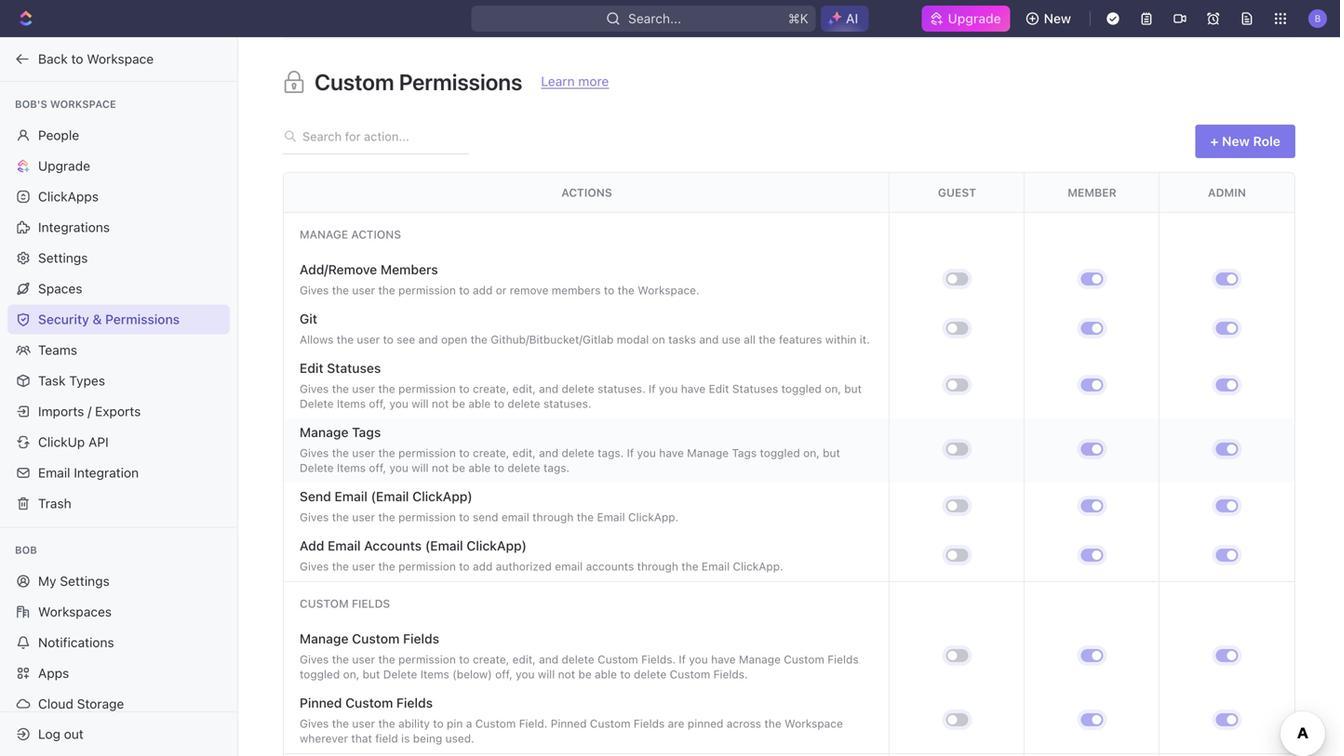 Task type: vqa. For each thing, say whether or not it's contained in the screenshot.
2nd Assignee dropdown button from the bottom of the page
no



Task type: describe. For each thing, give the bounding box(es) containing it.
clickapps
[[38, 189, 99, 204]]

on, inside manage custom fields gives the user the permission to create, edit, and delete custom fields. if you have manage custom fields toggled on, but delete items (below) off, you will not be able to delete custom fields.
[[343, 668, 360, 681]]

but for tags
[[823, 447, 840, 460]]

through inside add email accounts (email clickapp) gives the user the permission to add authorized email accounts through the email clickapp.
[[637, 560, 678, 573]]

a
[[466, 718, 472, 731]]

able for edit statuses
[[469, 398, 491, 411]]

clickapp. inside add email accounts (email clickapp) gives the user the permission to add authorized email accounts through the email clickapp.
[[733, 560, 783, 573]]

1 horizontal spatial fields.
[[714, 668, 748, 681]]

apps
[[38, 666, 69, 681]]

edit, inside manage custom fields gives the user the permission to create, edit, and delete custom fields. if you have manage custom fields toggled on, but delete items (below) off, you will not be able to delete custom fields.
[[513, 653, 536, 667]]

imports / exports
[[38, 404, 141, 419]]

it.
[[860, 333, 870, 346]]

1 horizontal spatial edit
[[709, 383, 729, 396]]

send
[[473, 511, 498, 524]]

or
[[496, 284, 507, 297]]

trash link
[[7, 489, 230, 519]]

1 horizontal spatial statuses.
[[598, 383, 646, 396]]

that
[[351, 733, 372, 746]]

task types
[[38, 373, 105, 389]]

clickapp. inside send email (email clickapp) gives the user the permission to send email through the email clickapp.
[[628, 511, 679, 524]]

but for statuses
[[845, 383, 862, 396]]

integration
[[74, 465, 139, 481]]

be inside manage custom fields gives the user the permission to create, edit, and delete custom fields. if you have manage custom fields toggled on, but delete items (below) off, you will not be able to delete custom fields.
[[578, 668, 592, 681]]

pinned
[[688, 718, 724, 731]]

learn more link
[[541, 74, 609, 89]]

1 vertical spatial workspace
[[50, 98, 116, 110]]

manage for custom
[[300, 632, 349, 647]]

modal
[[617, 333, 649, 346]]

gives inside add/remove members gives the user the permission to add or remove members to the workspace.
[[300, 284, 329, 297]]

send
[[300, 489, 331, 505]]

not for tags
[[432, 462, 449, 475]]

1 horizontal spatial permissions
[[399, 69, 523, 95]]

+ new role
[[1211, 134, 1281, 149]]

1 horizontal spatial tags.
[[598, 447, 624, 460]]

clickapp) inside send email (email clickapp) gives the user the permission to send email through the email clickapp.
[[413, 489, 473, 505]]

spaces link
[[7, 274, 230, 304]]

1 horizontal spatial pinned
[[551, 718, 587, 731]]

my
[[38, 574, 56, 589]]

upgrade for the bottom upgrade link
[[38, 158, 90, 174]]

task
[[38, 373, 66, 389]]

cloud storage
[[38, 697, 124, 712]]

have for statuses
[[681, 383, 706, 396]]

custom fields
[[300, 598, 390, 611]]

accounts
[[364, 539, 422, 554]]

remove
[[510, 284, 549, 297]]

my settings link
[[7, 567, 230, 597]]

out
[[64, 727, 84, 742]]

through inside send email (email clickapp) gives the user the permission to send email through the email clickapp.
[[533, 511, 574, 524]]

members
[[381, 262, 438, 277]]

api
[[88, 435, 109, 450]]

delete inside manage custom fields gives the user the permission to create, edit, and delete custom fields. if you have manage custom fields toggled on, but delete items (below) off, you will not be able to delete custom fields.
[[383, 668, 417, 681]]

ability
[[398, 718, 430, 731]]

log
[[38, 727, 60, 742]]

manage custom fields gives the user the permission to create, edit, and delete custom fields. if you have manage custom fields toggled on, but delete items (below) off, you will not be able to delete custom fields.
[[300, 632, 859, 681]]

on, for edit statuses
[[825, 383, 841, 396]]

security & permissions link
[[7, 305, 230, 335]]

imports / exports link
[[7, 397, 230, 427]]

notifications link
[[7, 628, 230, 658]]

features
[[779, 333, 822, 346]]

user inside send email (email clickapp) gives the user the permission to send email through the email clickapp.
[[352, 511, 375, 524]]

gives inside pinned custom fields gives the user the ability to pin a custom field. pinned custom fields are pinned across the workspace wherever that field is being used.
[[300, 718, 329, 731]]

will for manage tags
[[412, 462, 429, 475]]

back to workspace button
[[7, 44, 221, 74]]

0 vertical spatial tags
[[352, 425, 381, 440]]

settings link
[[7, 243, 230, 273]]

security
[[38, 312, 89, 327]]

delete for edit
[[300, 398, 334, 411]]

integrations link
[[7, 213, 230, 242]]

types
[[69, 373, 105, 389]]

imports
[[38, 404, 84, 419]]

toggled for statuses
[[782, 383, 822, 396]]

create, inside manage custom fields gives the user the permission to create, edit, and delete custom fields. if you have manage custom fields toggled on, but delete items (below) off, you will not be able to delete custom fields.
[[473, 653, 509, 667]]

ai button
[[821, 6, 869, 32]]

/
[[88, 404, 92, 419]]

and right see
[[419, 333, 438, 346]]

have inside manage custom fields gives the user the permission to create, edit, and delete custom fields. if you have manage custom fields toggled on, but delete items (below) off, you will not be able to delete custom fields.
[[711, 653, 736, 667]]

to inside send email (email clickapp) gives the user the permission to send email through the email clickapp.
[[459, 511, 470, 524]]

add email accounts (email clickapp) gives the user the permission to add authorized email accounts through the email clickapp.
[[300, 539, 783, 573]]

wherever
[[300, 733, 348, 746]]

(email inside send email (email clickapp) gives the user the permission to send email through the email clickapp.
[[371, 489, 409, 505]]

able for manage tags
[[469, 462, 491, 475]]

learn
[[541, 74, 575, 89]]

integrations
[[38, 220, 110, 235]]

b
[[1315, 13, 1321, 24]]

back to workspace
[[38, 51, 154, 67]]

will inside manage custom fields gives the user the permission to create, edit, and delete custom fields. if you have manage custom fields toggled on, but delete items (below) off, you will not be able to delete custom fields.
[[538, 668, 555, 681]]

but inside manage custom fields gives the user the permission to create, edit, and delete custom fields. if you have manage custom fields toggled on, but delete items (below) off, you will not be able to delete custom fields.
[[363, 668, 380, 681]]

is
[[401, 733, 410, 746]]

1 vertical spatial new
[[1222, 134, 1250, 149]]

all
[[744, 333, 756, 346]]

user inside manage custom fields gives the user the permission to create, edit, and delete custom fields. if you have manage custom fields toggled on, but delete items (below) off, you will not be able to delete custom fields.
[[352, 653, 375, 667]]

use
[[722, 333, 741, 346]]

people link
[[7, 121, 230, 150]]

clickapps link
[[7, 182, 230, 212]]

teams link
[[7, 336, 230, 365]]

workspace inside button
[[87, 51, 154, 67]]

workspaces link
[[7, 598, 230, 627]]

log out
[[38, 727, 84, 742]]

search...
[[629, 11, 682, 26]]

bob
[[15, 545, 37, 557]]

permission inside send email (email clickapp) gives the user the permission to send email through the email clickapp.
[[398, 511, 456, 524]]

security & permissions
[[38, 312, 180, 327]]

members
[[552, 284, 601, 297]]

field.
[[519, 718, 548, 731]]

on, for manage tags
[[803, 447, 820, 460]]

trash
[[38, 496, 71, 512]]

people
[[38, 128, 79, 143]]

user inside manage tags gives the user the permission to create, edit, and delete tags. if you have manage tags toggled on, but delete items off, you will not be able to delete tags.
[[352, 447, 375, 460]]

1 vertical spatial tags.
[[544, 462, 570, 475]]

role
[[1253, 134, 1281, 149]]

if for tags
[[627, 447, 634, 460]]

more
[[578, 74, 609, 89]]

log out button
[[7, 720, 222, 750]]

1 vertical spatial settings
[[60, 574, 110, 589]]

being
[[413, 733, 442, 746]]

user inside git allows the user to see and open the github/bitbucket/gitlab modal on tasks and use all the features within it.
[[357, 333, 380, 346]]

permission inside manage custom fields gives the user the permission to create, edit, and delete custom fields. if you have manage custom fields toggled on, but delete items (below) off, you will not be able to delete custom fields.
[[398, 653, 456, 667]]

used.
[[446, 733, 474, 746]]

permission inside add/remove members gives the user the permission to add or remove members to the workspace.
[[398, 284, 456, 297]]

toggled for tags
[[760, 447, 800, 460]]

upgrade for topmost upgrade link
[[948, 11, 1001, 26]]

add inside add email accounts (email clickapp) gives the user the permission to add authorized email accounts through the email clickapp.
[[473, 560, 493, 573]]

within
[[825, 333, 857, 346]]

0 vertical spatial edit
[[300, 361, 324, 376]]

custom permissions
[[315, 69, 523, 95]]

workspace inside pinned custom fields gives the user the ability to pin a custom field. pinned custom fields are pinned across the workspace wherever that field is being used.
[[785, 718, 843, 731]]

across
[[727, 718, 761, 731]]

0 vertical spatial settings
[[38, 250, 88, 266]]

be for statuses
[[452, 398, 465, 411]]

0 vertical spatial upgrade link
[[922, 6, 1011, 32]]

notifications
[[38, 635, 114, 651]]

git
[[300, 311, 317, 327]]

add/remove
[[300, 262, 377, 277]]

manage for actions
[[300, 228, 348, 241]]



Task type: locate. For each thing, give the bounding box(es) containing it.
upgrade left new "button"
[[948, 11, 1001, 26]]

delete up send
[[300, 462, 334, 475]]

be inside edit statuses gives the user the permission to create, edit, and delete statuses. if you have edit statuses toggled on, but delete items off, you will not be able to delete statuses.
[[452, 398, 465, 411]]

user inside add/remove members gives the user the permission to add or remove members to the workspace.
[[352, 284, 375, 297]]

permission up accounts
[[398, 511, 456, 524]]

clickapp.
[[628, 511, 679, 524], [733, 560, 783, 573]]

statuses. up manage tags gives the user the permission to create, edit, and delete tags. if you have manage tags toggled on, but delete items off, you will not be able to delete tags.
[[544, 398, 592, 411]]

manage actions
[[300, 228, 401, 241]]

if down edit statuses gives the user the permission to create, edit, and delete statuses. if you have edit statuses toggled on, but delete items off, you will not be able to delete statuses.
[[627, 447, 634, 460]]

fields. up across
[[714, 668, 748, 681]]

1 create, from the top
[[473, 383, 509, 396]]

0 horizontal spatial but
[[363, 668, 380, 681]]

Search for action... text field
[[298, 128, 469, 144]]

edit down 'allows'
[[300, 361, 324, 376]]

to inside git allows the user to see and open the github/bitbucket/gitlab modal on tasks and use all the features within it.
[[383, 333, 394, 346]]

have inside edit statuses gives the user the permission to create, edit, and delete statuses. if you have edit statuses toggled on, but delete items off, you will not be able to delete statuses.
[[681, 383, 706, 396]]

and inside manage custom fields gives the user the permission to create, edit, and delete custom fields. if you have manage custom fields toggled on, but delete items (below) off, you will not be able to delete custom fields.
[[539, 653, 559, 667]]

gives up git at top left
[[300, 284, 329, 297]]

1 horizontal spatial tags
[[732, 447, 757, 460]]

1 vertical spatial clickapp.
[[733, 560, 783, 573]]

delete
[[300, 398, 334, 411], [300, 462, 334, 475], [383, 668, 417, 681]]

gives down the custom fields
[[300, 653, 329, 667]]

will down see
[[412, 398, 429, 411]]

2 horizontal spatial but
[[845, 383, 862, 396]]

0 vertical spatial through
[[533, 511, 574, 524]]

learn more
[[541, 74, 609, 89]]

0 vertical spatial clickapp.
[[628, 511, 679, 524]]

through
[[533, 511, 574, 524], [637, 560, 678, 573]]

0 vertical spatial upgrade
[[948, 11, 1001, 26]]

1 vertical spatial have
[[659, 447, 684, 460]]

if inside manage tags gives the user the permission to create, edit, and delete tags. if you have manage tags toggled on, but delete items off, you will not be able to delete tags.
[[627, 447, 634, 460]]

add left authorized
[[473, 560, 493, 573]]

custom
[[315, 69, 394, 95], [300, 598, 349, 611], [352, 632, 400, 647], [598, 653, 638, 667], [784, 653, 825, 667], [670, 668, 711, 681], [345, 696, 393, 711], [475, 718, 516, 731], [590, 718, 631, 731]]

through up add email accounts (email clickapp) gives the user the permission to add authorized email accounts through the email clickapp.
[[533, 511, 574, 524]]

1 edit, from the top
[[513, 383, 536, 396]]

1 horizontal spatial upgrade link
[[922, 6, 1011, 32]]

5 gives from the top
[[300, 560, 329, 573]]

edit, down "github/bitbucket/gitlab"
[[513, 383, 536, 396]]

delete down 'allows'
[[300, 398, 334, 411]]

2 vertical spatial able
[[595, 668, 617, 681]]

1 vertical spatial add
[[473, 560, 493, 573]]

statuses
[[327, 361, 381, 376], [732, 383, 778, 396]]

and down edit statuses gives the user the permission to create, edit, and delete statuses. if you have edit statuses toggled on, but delete items off, you will not be able to delete statuses.
[[539, 447, 559, 460]]

add
[[473, 284, 493, 297], [473, 560, 493, 573]]

0 horizontal spatial through
[[533, 511, 574, 524]]

permission inside edit statuses gives the user the permission to create, edit, and delete statuses. if you have edit statuses toggled on, but delete items off, you will not be able to delete statuses.
[[398, 383, 456, 396]]

will
[[412, 398, 429, 411], [412, 462, 429, 475], [538, 668, 555, 681]]

toggled inside edit statuses gives the user the permission to create, edit, and delete statuses. if you have edit statuses toggled on, but delete items off, you will not be able to delete statuses.
[[782, 383, 822, 396]]

0 vertical spatial items
[[337, 398, 366, 411]]

not up send email (email clickapp) gives the user the permission to send email through the email clickapp.
[[432, 462, 449, 475]]

will up send email (email clickapp) gives the user the permission to send email through the email clickapp.
[[412, 462, 429, 475]]

1 horizontal spatial statuses
[[732, 383, 778, 396]]

on, inside edit statuses gives the user the permission to create, edit, and delete statuses. if you have edit statuses toggled on, but delete items off, you will not be able to delete statuses.
[[825, 383, 841, 396]]

0 horizontal spatial on,
[[343, 668, 360, 681]]

0 vertical spatial permissions
[[399, 69, 523, 95]]

will up 'field.'
[[538, 668, 555, 681]]

able
[[469, 398, 491, 411], [469, 462, 491, 475], [595, 668, 617, 681]]

edit, up 'field.'
[[513, 653, 536, 667]]

clickapp) up accounts
[[413, 489, 473, 505]]

1 vertical spatial email
[[555, 560, 583, 573]]

and down "github/bitbucket/gitlab"
[[539, 383, 559, 396]]

upgrade up the clickapps at the left top of page
[[38, 158, 90, 174]]

0 horizontal spatial (email
[[371, 489, 409, 505]]

0 vertical spatial able
[[469, 398, 491, 411]]

not for statuses
[[432, 398, 449, 411]]

workspace right across
[[785, 718, 843, 731]]

new button
[[1018, 4, 1083, 34]]

1 vertical spatial not
[[432, 462, 449, 475]]

field
[[375, 733, 398, 746]]

pinned up wherever
[[300, 696, 342, 711]]

will inside edit statuses gives the user the permission to create, edit, and delete statuses. if you have edit statuses toggled on, but delete items off, you will not be able to delete statuses.
[[412, 398, 429, 411]]

user inside add email accounts (email clickapp) gives the user the permission to add authorized email accounts through the email clickapp.
[[352, 560, 375, 573]]

0 horizontal spatial fields.
[[641, 653, 676, 667]]

settings up spaces
[[38, 250, 88, 266]]

1 permission from the top
[[398, 284, 456, 297]]

0 vertical spatial delete
[[300, 398, 334, 411]]

create, up send email (email clickapp) gives the user the permission to send email through the email clickapp.
[[473, 447, 509, 460]]

3 permission from the top
[[398, 447, 456, 460]]

0 vertical spatial off,
[[369, 398, 386, 411]]

email right send
[[502, 511, 529, 524]]

delete for manage
[[300, 462, 334, 475]]

toggled inside manage tags gives the user the permission to create, edit, and delete tags. if you have manage tags toggled on, but delete items off, you will not be able to delete tags.
[[760, 447, 800, 460]]

1 vertical spatial on,
[[803, 447, 820, 460]]

tags. up send email (email clickapp) gives the user the permission to send email through the email clickapp.
[[544, 462, 570, 475]]

0 vertical spatial statuses
[[327, 361, 381, 376]]

3 create, from the top
[[473, 653, 509, 667]]

create, up (below)
[[473, 653, 509, 667]]

gives inside add email accounts (email clickapp) gives the user the permission to add authorized email accounts through the email clickapp.
[[300, 560, 329, 573]]

email
[[502, 511, 529, 524], [555, 560, 583, 573]]

if inside manage custom fields gives the user the permission to create, edit, and delete custom fields. if you have manage custom fields toggled on, but delete items (below) off, you will not be able to delete custom fields.
[[679, 653, 686, 667]]

able inside manage custom fields gives the user the permission to create, edit, and delete custom fields. if you have manage custom fields toggled on, but delete items (below) off, you will not be able to delete custom fields.
[[595, 668, 617, 681]]

2 vertical spatial items
[[420, 668, 449, 681]]

git allows the user to see and open the github/bitbucket/gitlab modal on tasks and use all the features within it.
[[300, 311, 870, 346]]

be up pinned custom fields gives the user the ability to pin a custom field. pinned custom fields are pinned across the workspace wherever that field is being used.
[[578, 668, 592, 681]]

1 vertical spatial permissions
[[105, 312, 180, 327]]

0 horizontal spatial statuses.
[[544, 398, 592, 411]]

toggled inside manage custom fields gives the user the permission to create, edit, and delete custom fields. if you have manage custom fields toggled on, but delete items (below) off, you will not be able to delete custom fields.
[[300, 668, 340, 681]]

permission down the members
[[398, 284, 456, 297]]

see
[[397, 333, 415, 346]]

statuses down all
[[732, 383, 778, 396]]

gives up wherever
[[300, 718, 329, 731]]

+
[[1211, 134, 1219, 149]]

user
[[352, 284, 375, 297], [357, 333, 380, 346], [352, 383, 375, 396], [352, 447, 375, 460], [352, 511, 375, 524], [352, 560, 375, 573], [352, 653, 375, 667], [352, 718, 375, 731]]

cloud storage link
[[7, 690, 230, 720]]

create, for edit statuses
[[473, 383, 509, 396]]

0 vertical spatial will
[[412, 398, 429, 411]]

edit down use
[[709, 383, 729, 396]]

1 horizontal spatial through
[[637, 560, 678, 573]]

user inside edit statuses gives the user the permission to create, edit, and delete statuses. if you have edit statuses toggled on, but delete items off, you will not be able to delete statuses.
[[352, 383, 375, 396]]

not inside manage custom fields gives the user the permission to create, edit, and delete custom fields. if you have manage custom fields toggled on, but delete items (below) off, you will not be able to delete custom fields.
[[558, 668, 575, 681]]

0 horizontal spatial tags.
[[544, 462, 570, 475]]

upgrade
[[948, 11, 1001, 26], [38, 158, 90, 174]]

1 vertical spatial delete
[[300, 462, 334, 475]]

email
[[38, 465, 70, 481], [335, 489, 368, 505], [597, 511, 625, 524], [328, 539, 361, 554], [702, 560, 730, 573]]

2 vertical spatial not
[[558, 668, 575, 681]]

1 horizontal spatial (email
[[425, 539, 463, 554]]

through right accounts
[[637, 560, 678, 573]]

gives down 'allows'
[[300, 383, 329, 396]]

1 gives from the top
[[300, 284, 329, 297]]

not inside edit statuses gives the user the permission to create, edit, and delete statuses. if you have edit statuses toggled on, but delete items off, you will not be able to delete statuses.
[[432, 398, 449, 411]]

2 vertical spatial but
[[363, 668, 380, 681]]

(email up accounts
[[371, 489, 409, 505]]

ai
[[846, 11, 859, 26]]

gives inside edit statuses gives the user the permission to create, edit, and delete statuses. if you have edit statuses toggled on, but delete items off, you will not be able to delete statuses.
[[300, 383, 329, 396]]

statuses. down modal
[[598, 383, 646, 396]]

0 vertical spatial not
[[432, 398, 449, 411]]

gives inside manage tags gives the user the permission to create, edit, and delete tags. if you have manage tags toggled on, but delete items off, you will not be able to delete tags.
[[300, 447, 329, 460]]

5 permission from the top
[[398, 560, 456, 573]]

apps link
[[7, 659, 230, 689]]

2 vertical spatial be
[[578, 668, 592, 681]]

have inside manage tags gives the user the permission to create, edit, and delete tags. if you have manage tags toggled on, but delete items off, you will not be able to delete tags.
[[659, 447, 684, 460]]

new inside "button"
[[1044, 11, 1071, 26]]

not up pinned custom fields gives the user the ability to pin a custom field. pinned custom fields are pinned across the workspace wherever that field is being used.
[[558, 668, 575, 681]]

1 horizontal spatial email
[[555, 560, 583, 573]]

delete inside manage tags gives the user the permission to create, edit, and delete tags. if you have manage tags toggled on, but delete items off, you will not be able to delete tags.
[[300, 462, 334, 475]]

will for edit statuses
[[412, 398, 429, 411]]

1 add from the top
[[473, 284, 493, 297]]

1 vertical spatial clickapp)
[[467, 539, 527, 554]]

email inside add email accounts (email clickapp) gives the user the permission to add authorized email accounts through the email clickapp.
[[555, 560, 583, 573]]

off, for edit statuses
[[369, 398, 386, 411]]

edit, for edit statuses
[[513, 383, 536, 396]]

items inside edit statuses gives the user the permission to create, edit, and delete statuses. if you have edit statuses toggled on, but delete items off, you will not be able to delete statuses.
[[337, 398, 366, 411]]

gives down add
[[300, 560, 329, 573]]

⌘k
[[789, 11, 809, 26]]

statuses.
[[598, 383, 646, 396], [544, 398, 592, 411]]

off, inside manage custom fields gives the user the permission to create, edit, and delete custom fields. if you have manage custom fields toggled on, but delete items (below) off, you will not be able to delete custom fields.
[[495, 668, 513, 681]]

exports
[[95, 404, 141, 419]]

workspace right "back"
[[87, 51, 154, 67]]

cloud
[[38, 697, 73, 712]]

create, inside manage tags gives the user the permission to create, edit, and delete tags. if you have manage tags toggled on, but delete items off, you will not be able to delete tags.
[[473, 447, 509, 460]]

if for statuses
[[649, 383, 656, 396]]

task types link
[[7, 366, 230, 396]]

2 gives from the top
[[300, 383, 329, 396]]

edit, inside manage tags gives the user the permission to create, edit, and delete tags. if you have manage tags toggled on, but delete items off, you will not be able to delete tags.
[[513, 447, 536, 460]]

2 horizontal spatial if
[[679, 653, 686, 667]]

1 vertical spatial if
[[627, 447, 634, 460]]

clickup api link
[[7, 428, 230, 458]]

if down on
[[649, 383, 656, 396]]

1 vertical spatial statuses.
[[544, 398, 592, 411]]

to inside add email accounts (email clickapp) gives the user the permission to add authorized email accounts through the email clickapp.
[[459, 560, 470, 573]]

pinned custom fields gives the user the ability to pin a custom field. pinned custom fields are pinned across the workspace wherever that field is being used.
[[300, 696, 843, 746]]

1 vertical spatial statuses
[[732, 383, 778, 396]]

tags. down edit statuses gives the user the permission to create, edit, and delete statuses. if you have edit statuses toggled on, but delete items off, you will not be able to delete statuses.
[[598, 447, 624, 460]]

if inside edit statuses gives the user the permission to create, edit, and delete statuses. if you have edit statuses toggled on, but delete items off, you will not be able to delete statuses.
[[649, 383, 656, 396]]

permission inside manage tags gives the user the permission to create, edit, and delete tags. if you have manage tags toggled on, but delete items off, you will not be able to delete tags.
[[398, 447, 456, 460]]

2 create, from the top
[[473, 447, 509, 460]]

able inside manage tags gives the user the permission to create, edit, and delete tags. if you have manage tags toggled on, but delete items off, you will not be able to delete tags.
[[469, 462, 491, 475]]

1 horizontal spatial clickapp.
[[733, 560, 783, 573]]

1 vertical spatial through
[[637, 560, 678, 573]]

0 vertical spatial clickapp)
[[413, 489, 473, 505]]

email integration
[[38, 465, 139, 481]]

toggled
[[782, 383, 822, 396], [760, 447, 800, 460], [300, 668, 340, 681]]

to inside button
[[71, 51, 83, 67]]

have for tags
[[659, 447, 684, 460]]

0 horizontal spatial clickapp.
[[628, 511, 679, 524]]

not down open
[[432, 398, 449, 411]]

4 gives from the top
[[300, 511, 329, 524]]

1 vertical spatial create,
[[473, 447, 509, 460]]

create, down "github/bitbucket/gitlab"
[[473, 383, 509, 396]]

1 vertical spatial upgrade link
[[7, 151, 230, 181]]

gives down send
[[300, 511, 329, 524]]

3 gives from the top
[[300, 447, 329, 460]]

6 permission from the top
[[398, 653, 456, 667]]

authorized
[[496, 560, 552, 573]]

add
[[300, 539, 324, 554]]

and up pinned custom fields gives the user the ability to pin a custom field. pinned custom fields are pinned across the workspace wherever that field is being used.
[[539, 653, 559, 667]]

statuses down 'allows'
[[327, 361, 381, 376]]

0 vertical spatial create,
[[473, 383, 509, 396]]

off,
[[369, 398, 386, 411], [369, 462, 386, 475], [495, 668, 513, 681]]

add/remove members gives the user the permission to add or remove members to the workspace.
[[300, 262, 700, 297]]

0 vertical spatial toggled
[[782, 383, 822, 396]]

off, for manage tags
[[369, 462, 386, 475]]

1 vertical spatial able
[[469, 462, 491, 475]]

settings up workspaces
[[60, 574, 110, 589]]

0 horizontal spatial edit
[[300, 361, 324, 376]]

1 vertical spatial tags
[[732, 447, 757, 460]]

bob's workspace
[[15, 98, 116, 110]]

gives inside send email (email clickapp) gives the user the permission to send email through the email clickapp.
[[300, 511, 329, 524]]

items inside manage tags gives the user the permission to create, edit, and delete tags. if you have manage tags toggled on, but delete items off, you will not be able to delete tags.
[[337, 462, 366, 475]]

workspaces
[[38, 605, 112, 620]]

0 vertical spatial be
[[452, 398, 465, 411]]

0 vertical spatial tags.
[[598, 447, 624, 460]]

email left accounts
[[555, 560, 583, 573]]

2 vertical spatial off,
[[495, 668, 513, 681]]

2 vertical spatial have
[[711, 653, 736, 667]]

but
[[845, 383, 862, 396], [823, 447, 840, 460], [363, 668, 380, 681]]

actions
[[351, 228, 401, 241]]

1 vertical spatial will
[[412, 462, 429, 475]]

(email inside add email accounts (email clickapp) gives the user the permission to add authorized email accounts through the email clickapp.
[[425, 539, 463, 554]]

allows
[[300, 333, 334, 346]]

2 vertical spatial edit,
[[513, 653, 536, 667]]

to inside pinned custom fields gives the user the ability to pin a custom field. pinned custom fields are pinned across the workspace wherever that field is being used.
[[433, 718, 444, 731]]

1 horizontal spatial upgrade
[[948, 11, 1001, 26]]

2 edit, from the top
[[513, 447, 536, 460]]

gives up send
[[300, 447, 329, 460]]

items for statuses
[[337, 398, 366, 411]]

be down open
[[452, 398, 465, 411]]

0 vertical spatial pinned
[[300, 696, 342, 711]]

upgrade link left new "button"
[[922, 6, 1011, 32]]

but inside edit statuses gives the user the permission to create, edit, and delete statuses. if you have edit statuses toggled on, but delete items off, you will not be able to delete statuses.
[[845, 383, 862, 396]]

1 vertical spatial but
[[823, 447, 840, 460]]

0 vertical spatial fields.
[[641, 653, 676, 667]]

and inside edit statuses gives the user the permission to create, edit, and delete statuses. if you have edit statuses toggled on, but delete items off, you will not be able to delete statuses.
[[539, 383, 559, 396]]

delete inside edit statuses gives the user the permission to create, edit, and delete statuses. if you have edit statuses toggled on, but delete items off, you will not be able to delete statuses.
[[300, 398, 334, 411]]

if up are
[[679, 653, 686, 667]]

0 vertical spatial new
[[1044, 11, 1071, 26]]

1 vertical spatial edit,
[[513, 447, 536, 460]]

0 horizontal spatial if
[[627, 447, 634, 460]]

edit, for manage tags
[[513, 447, 536, 460]]

&
[[93, 312, 102, 327]]

clickapp) down send
[[467, 539, 527, 554]]

have
[[681, 383, 706, 396], [659, 447, 684, 460], [711, 653, 736, 667]]

bob's
[[15, 98, 47, 110]]

permission down see
[[398, 383, 456, 396]]

1 horizontal spatial if
[[649, 383, 656, 396]]

be inside manage tags gives the user the permission to create, edit, and delete tags. if you have manage tags toggled on, but delete items off, you will not be able to delete tags.
[[452, 462, 465, 475]]

(email right accounts
[[425, 539, 463, 554]]

0 horizontal spatial upgrade
[[38, 158, 90, 174]]

1 horizontal spatial on,
[[803, 447, 820, 460]]

edit, inside edit statuses gives the user the permission to create, edit, and delete statuses. if you have edit statuses toggled on, but delete items off, you will not be able to delete statuses.
[[513, 383, 536, 396]]

0 horizontal spatial upgrade link
[[7, 151, 230, 181]]

create, for manage tags
[[473, 447, 509, 460]]

1 vertical spatial fields.
[[714, 668, 748, 681]]

(below)
[[453, 668, 492, 681]]

manage for tags
[[300, 425, 349, 440]]

my settings
[[38, 574, 110, 589]]

workspace.
[[638, 284, 700, 297]]

items inside manage custom fields gives the user the permission to create, edit, and delete custom fields. if you have manage custom fields toggled on, but delete items (below) off, you will not be able to delete custom fields.
[[420, 668, 449, 681]]

on, inside manage tags gives the user the permission to create, edit, and delete tags. if you have manage tags toggled on, but delete items off, you will not be able to delete tags.
[[803, 447, 820, 460]]

permission down accounts
[[398, 560, 456, 573]]

upgrade link down people link
[[7, 151, 230, 181]]

permission inside add email accounts (email clickapp) gives the user the permission to add authorized email accounts through the email clickapp.
[[398, 560, 456, 573]]

be for tags
[[452, 462, 465, 475]]

edit,
[[513, 383, 536, 396], [513, 447, 536, 460], [513, 653, 536, 667]]

6 gives from the top
[[300, 653, 329, 667]]

pinned right 'field.'
[[551, 718, 587, 731]]

0 vertical spatial on,
[[825, 383, 841, 396]]

1 vertical spatial upgrade
[[38, 158, 90, 174]]

2 vertical spatial on,
[[343, 668, 360, 681]]

1 vertical spatial (email
[[425, 539, 463, 554]]

3 edit, from the top
[[513, 653, 536, 667]]

fields. up are
[[641, 653, 676, 667]]

7 gives from the top
[[300, 718, 329, 731]]

clickup api
[[38, 435, 109, 450]]

gives inside manage custom fields gives the user the permission to create, edit, and delete custom fields. if you have manage custom fields toggled on, but delete items (below) off, you will not be able to delete custom fields.
[[300, 653, 329, 667]]

0 horizontal spatial permissions
[[105, 312, 180, 327]]

workspace up people
[[50, 98, 116, 110]]

0 vertical spatial (email
[[371, 489, 409, 505]]

user inside pinned custom fields gives the user the ability to pin a custom field. pinned custom fields are pinned across the workspace wherever that field is being used.
[[352, 718, 375, 731]]

0 horizontal spatial email
[[502, 511, 529, 524]]

0 vertical spatial email
[[502, 511, 529, 524]]

edit statuses gives the user the permission to create, edit, and delete statuses. if you have edit statuses toggled on, but delete items off, you will not be able to delete statuses.
[[300, 361, 862, 411]]

you
[[659, 383, 678, 396], [390, 398, 408, 411], [637, 447, 656, 460], [390, 462, 408, 475], [689, 653, 708, 667], [516, 668, 535, 681]]

1 vertical spatial items
[[337, 462, 366, 475]]

0 vertical spatial statuses.
[[598, 383, 646, 396]]

permission up (below)
[[398, 653, 456, 667]]

0 vertical spatial have
[[681, 383, 706, 396]]

off, inside edit statuses gives the user the permission to create, edit, and delete statuses. if you have edit statuses toggled on, but delete items off, you will not be able to delete statuses.
[[369, 398, 386, 411]]

not inside manage tags gives the user the permission to create, edit, and delete tags. if you have manage tags toggled on, but delete items off, you will not be able to delete tags.
[[432, 462, 449, 475]]

items for tags
[[337, 462, 366, 475]]

able inside edit statuses gives the user the permission to create, edit, and delete statuses. if you have edit statuses toggled on, but delete items off, you will not be able to delete statuses.
[[469, 398, 491, 411]]

2 vertical spatial workspace
[[785, 718, 843, 731]]

email inside send email (email clickapp) gives the user the permission to send email through the email clickapp.
[[502, 511, 529, 524]]

edit, up send email (email clickapp) gives the user the permission to send email through the email clickapp.
[[513, 447, 536, 460]]

2 add from the top
[[473, 560, 493, 573]]

manage
[[300, 228, 348, 241], [300, 425, 349, 440], [687, 447, 729, 460], [300, 632, 349, 647], [739, 653, 781, 667]]

1 vertical spatial toggled
[[760, 447, 800, 460]]

email integration link
[[7, 458, 230, 488]]

are
[[668, 718, 685, 731]]

4 permission from the top
[[398, 511, 456, 524]]

add left or
[[473, 284, 493, 297]]

member
[[1068, 186, 1117, 199]]

will inside manage tags gives the user the permission to create, edit, and delete tags. if you have manage tags toggled on, but delete items off, you will not be able to delete tags.
[[412, 462, 429, 475]]

fields.
[[641, 653, 676, 667], [714, 668, 748, 681]]

1 horizontal spatial new
[[1222, 134, 1250, 149]]

be up send email (email clickapp) gives the user the permission to send email through the email clickapp.
[[452, 462, 465, 475]]

storage
[[77, 697, 124, 712]]

0 horizontal spatial new
[[1044, 11, 1071, 26]]

the
[[332, 284, 349, 297], [378, 284, 395, 297], [618, 284, 635, 297], [337, 333, 354, 346], [471, 333, 488, 346], [759, 333, 776, 346], [332, 383, 349, 396], [378, 383, 395, 396], [332, 447, 349, 460], [378, 447, 395, 460], [332, 511, 349, 524], [378, 511, 395, 524], [577, 511, 594, 524], [332, 560, 349, 573], [378, 560, 395, 573], [682, 560, 699, 573], [332, 653, 349, 667], [378, 653, 395, 667], [332, 718, 349, 731], [378, 718, 395, 731], [765, 718, 782, 731]]

add inside add/remove members gives the user the permission to add or remove members to the workspace.
[[473, 284, 493, 297]]

1 vertical spatial edit
[[709, 383, 729, 396]]

off, inside manage tags gives the user the permission to create, edit, and delete tags. if you have manage tags toggled on, but delete items off, you will not be able to delete tags.
[[369, 462, 386, 475]]

delete
[[562, 383, 595, 396], [508, 398, 540, 411], [562, 447, 595, 460], [508, 462, 540, 475], [562, 653, 595, 667], [634, 668, 667, 681]]

0 horizontal spatial statuses
[[327, 361, 381, 376]]

actions
[[561, 186, 612, 199]]

2 permission from the top
[[398, 383, 456, 396]]

but inside manage tags gives the user the permission to create, edit, and delete tags. if you have manage tags toggled on, but delete items off, you will not be able to delete tags.
[[823, 447, 840, 460]]

create, inside edit statuses gives the user the permission to create, edit, and delete statuses. if you have edit statuses toggled on, but delete items off, you will not be able to delete statuses.
[[473, 383, 509, 396]]

and inside manage tags gives the user the permission to create, edit, and delete tags. if you have manage tags toggled on, but delete items off, you will not be able to delete tags.
[[539, 447, 559, 460]]

settings
[[38, 250, 88, 266], [60, 574, 110, 589]]

permission up send email (email clickapp) gives the user the permission to send email through the email clickapp.
[[398, 447, 456, 460]]

and left use
[[699, 333, 719, 346]]

delete up ability
[[383, 668, 417, 681]]

tasks
[[668, 333, 696, 346]]

clickapp) inside add email accounts (email clickapp) gives the user the permission to add authorized email accounts through the email clickapp.
[[467, 539, 527, 554]]

1 vertical spatial off,
[[369, 462, 386, 475]]

if
[[649, 383, 656, 396], [627, 447, 634, 460], [679, 653, 686, 667]]



